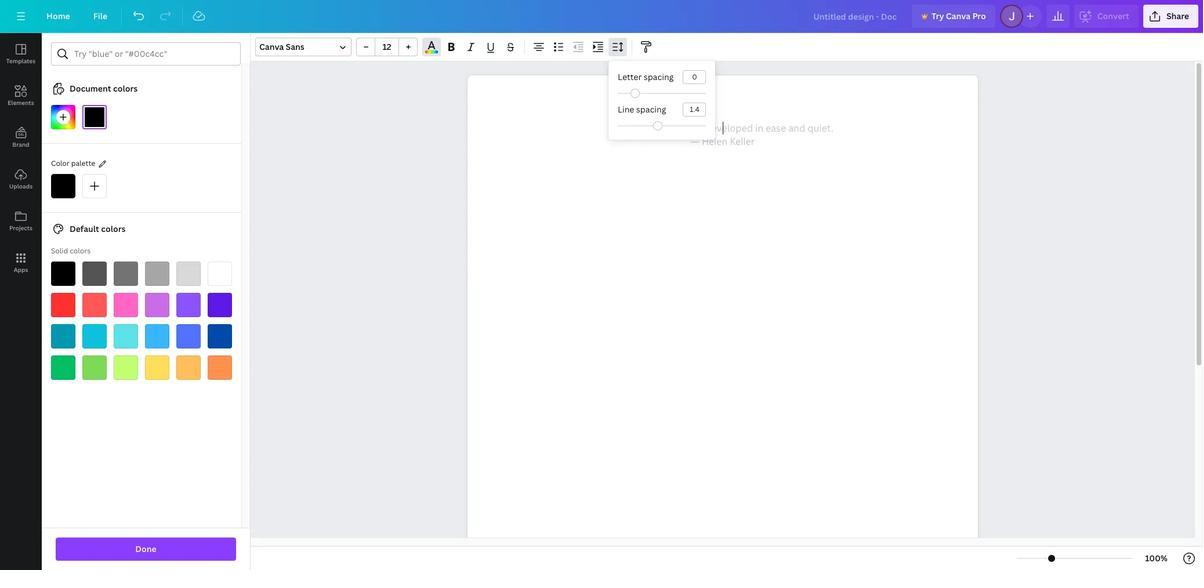 Task type: describe. For each thing, give the bounding box(es) containing it.
gray #a6a6a6 image
[[145, 262, 169, 286]]

templates button
[[0, 33, 42, 75]]

bright red #ff3131 image
[[51, 293, 75, 317]]

green #00bf63 image
[[51, 356, 75, 380]]

peach #ffbd59 image
[[176, 356, 201, 380]]

Try "blue" or "#00c4cc" search field
[[74, 43, 233, 65]]

dark turquoise #0097b2 image
[[51, 324, 75, 349]]

side panel tab list
[[0, 33, 42, 284]]

colors for default colors
[[101, 223, 126, 234]]

try canva pro button
[[912, 5, 996, 28]]

1 vertical spatial add a new color image
[[82, 174, 107, 198]]

line spacing
[[618, 104, 667, 115]]

file button
[[84, 5, 117, 28]]

file
[[93, 10, 107, 21]]

brand button
[[0, 117, 42, 158]]

turquoise blue #5ce1e6 image
[[114, 324, 138, 349]]

document
[[70, 83, 111, 94]]

color
[[51, 158, 69, 168]]

pro
[[973, 10, 986, 21]]

black #000000 image
[[51, 262, 75, 286]]

done
[[135, 544, 157, 555]]

document colors
[[70, 83, 138, 94]]

peach #ffbd59 image
[[176, 356, 201, 380]]

bright red #ff3131 image
[[51, 293, 75, 317]]

letter
[[618, 71, 642, 82]]

sans
[[286, 41, 305, 52]]

canva inside try canva pro button
[[946, 10, 971, 21]]

uploads button
[[0, 158, 42, 200]]

colors for document colors
[[113, 83, 138, 94]]

main menu bar
[[0, 0, 1204, 33]]

projects
[[9, 224, 33, 232]]

share button
[[1144, 5, 1199, 28]]

home link
[[37, 5, 79, 28]]

add a new color image
[[51, 105, 75, 129]]

try canva pro
[[932, 10, 986, 21]]

color range image
[[425, 51, 438, 53]]

projects button
[[0, 200, 42, 242]]

convert button
[[1075, 5, 1139, 28]]



Task type: locate. For each thing, give the bounding box(es) containing it.
canva right try
[[946, 10, 971, 21]]

pink #ff66c4 image
[[114, 293, 138, 317]]

colors right solid in the top left of the page
[[70, 246, 91, 256]]

orange #ff914d image
[[208, 356, 232, 380]]

spacing right letter
[[644, 71, 674, 82]]

1 vertical spatial spacing
[[637, 104, 667, 115]]

0 vertical spatial canva
[[946, 10, 971, 21]]

0 horizontal spatial canva
[[259, 41, 284, 52]]

default colors
[[70, 223, 126, 234]]

green #00bf63 image
[[51, 356, 75, 380]]

convert
[[1098, 10, 1130, 21]]

dark gray #545454 image
[[82, 262, 107, 286]]

elements button
[[0, 75, 42, 117]]

group
[[356, 38, 418, 56]]

black #000000 image
[[51, 262, 75, 286]]

1 horizontal spatial canva
[[946, 10, 971, 21]]

apps
[[14, 266, 28, 274]]

white #ffffff image
[[208, 262, 232, 286]]

apps button
[[0, 242, 42, 284]]

spacing for letter spacing
[[644, 71, 674, 82]]

None text field
[[467, 75, 978, 570]]

1 vertical spatial colors
[[101, 223, 126, 234]]

light gray #d9d9d9 image
[[176, 262, 201, 286]]

magenta #cb6ce6 image
[[145, 293, 169, 317], [145, 293, 169, 317]]

done button
[[56, 538, 236, 561]]

colors for solid colors
[[70, 246, 91, 256]]

gray #737373 image
[[114, 262, 138, 286], [114, 262, 138, 286]]

royal blue #5271ff image
[[176, 324, 201, 349], [176, 324, 201, 349]]

#000000 image
[[82, 105, 107, 129], [82, 105, 107, 129], [51, 174, 75, 198]]

dark turquoise #0097b2 image
[[51, 324, 75, 349]]

purple #8c52ff image
[[176, 293, 201, 317], [176, 293, 201, 317]]

– – number field
[[379, 41, 395, 52]]

canva inside canva sans popup button
[[259, 41, 284, 52]]

coral red #ff5757 image
[[82, 293, 107, 317], [82, 293, 107, 317]]

0 horizontal spatial add a new color image
[[51, 105, 75, 129]]

violet #5e17eb image
[[208, 293, 232, 317], [208, 293, 232, 317]]

palette
[[71, 158, 95, 168]]

color palette button
[[51, 158, 95, 170]]

100% button
[[1138, 550, 1176, 568]]

solid colors
[[51, 246, 91, 256]]

grass green #7ed957 image
[[82, 356, 107, 380], [82, 356, 107, 380]]

colors right default
[[101, 223, 126, 234]]

colors
[[113, 83, 138, 94], [101, 223, 126, 234], [70, 246, 91, 256]]

add a new color image down the document
[[51, 105, 75, 129]]

add a new color image down palette at the left top of the page
[[82, 174, 107, 198]]

2 vertical spatial colors
[[70, 246, 91, 256]]

yellow #ffde59 image
[[145, 356, 169, 380], [145, 356, 169, 380]]

line
[[618, 104, 635, 115]]

share
[[1167, 10, 1190, 21]]

canva left "sans"
[[259, 41, 284, 52]]

0 vertical spatial add a new color image
[[51, 105, 75, 129]]

default
[[70, 223, 99, 234]]

solid
[[51, 246, 68, 256]]

aqua blue #0cc0df image
[[82, 324, 107, 349], [82, 324, 107, 349]]

letter spacing
[[618, 71, 674, 82]]

templates
[[6, 57, 35, 65]]

add a new color image
[[51, 105, 75, 129], [82, 174, 107, 198]]

100%
[[1146, 553, 1168, 564]]

uploads
[[9, 182, 33, 190]]

turquoise blue #5ce1e6 image
[[114, 324, 138, 349]]

1 horizontal spatial add a new color image
[[82, 174, 107, 198]]

elements
[[8, 99, 34, 107]]

lime #c1ff72 image
[[114, 356, 138, 380], [114, 356, 138, 380]]

gray #a6a6a6 image
[[145, 262, 169, 286]]

try
[[932, 10, 944, 21]]

orange #ff914d image
[[208, 356, 232, 380]]

Line spacing text field
[[684, 103, 706, 116]]

light gray #d9d9d9 image
[[176, 262, 201, 286]]

spacing right line
[[637, 104, 667, 115]]

#000000 image
[[51, 174, 75, 198]]

white #ffffff image
[[208, 262, 232, 286]]

canva sans button
[[255, 38, 352, 56]]

color palette
[[51, 158, 95, 168]]

pink #ff66c4 image
[[114, 293, 138, 317]]

brand
[[12, 140, 29, 149]]

spacing
[[644, 71, 674, 82], [637, 104, 667, 115]]

color range image
[[425, 51, 438, 53]]

colors right the document
[[113, 83, 138, 94]]

0 vertical spatial colors
[[113, 83, 138, 94]]

canva
[[946, 10, 971, 21], [259, 41, 284, 52]]

cobalt blue #004aad image
[[208, 324, 232, 349], [208, 324, 232, 349]]

0 vertical spatial spacing
[[644, 71, 674, 82]]

light blue #38b6ff image
[[145, 324, 169, 349], [145, 324, 169, 349]]

Letter spacing text field
[[684, 71, 706, 84]]

Design title text field
[[805, 5, 908, 28]]

canva sans
[[259, 41, 305, 52]]

dark gray #545454 image
[[82, 262, 107, 286]]

home
[[46, 10, 70, 21]]

1 vertical spatial canva
[[259, 41, 284, 52]]

spacing for line spacing
[[637, 104, 667, 115]]



Task type: vqa. For each thing, say whether or not it's contained in the screenshot.
QUALITY
no



